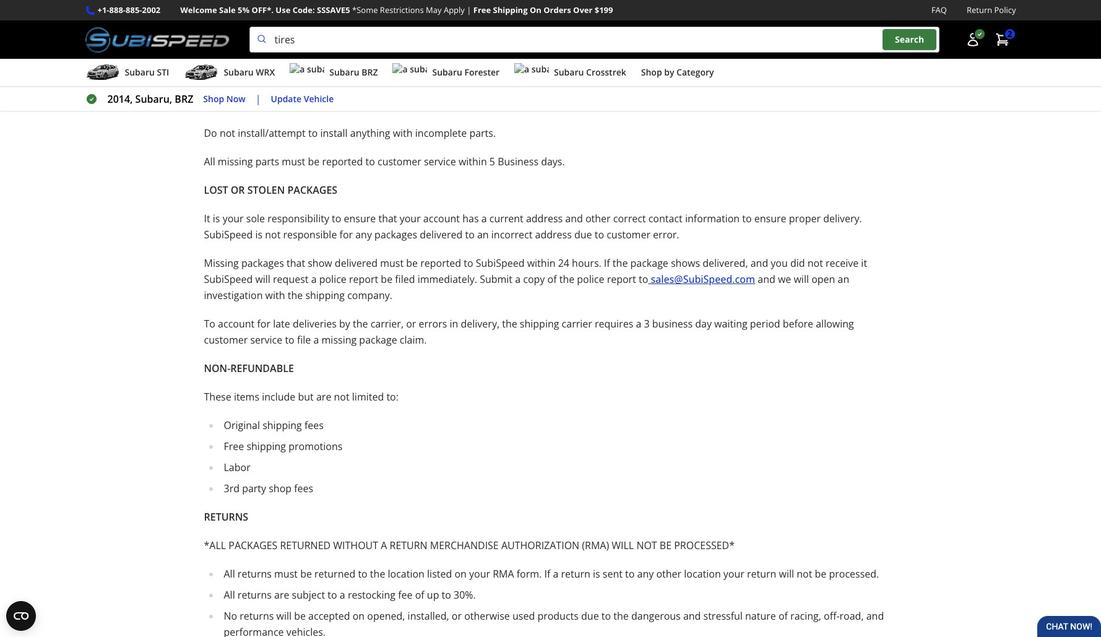 Task type: locate. For each thing, give the bounding box(es) containing it.
0 vertical spatial for
[[340, 228, 353, 242]]

has
[[463, 212, 479, 225]]

subispeed down "it"
[[204, 228, 253, 242]]

delivery,
[[461, 317, 500, 331]]

1 horizontal spatial an
[[838, 273, 850, 286]]

off-
[[824, 609, 840, 623]]

must inside "missing packages that show delivered must be reported to subispeed within 24 hours. if the package shows delivered, and you did not receive it subispeed will request a police report be filed immediately. submit a copy of the police report to"
[[380, 256, 404, 270]]

open
[[812, 273, 835, 286]]

free
[[474, 4, 491, 15], [224, 440, 244, 453]]

1 horizontal spatial or
[[452, 609, 462, 623]]

subaru for subaru wrx
[[224, 66, 254, 78]]

all for all returns are subject to a restocking fee of up to 30%.
[[224, 588, 235, 602]]

on inside no returns will be accepted on opened, installed, or otherwise used products due to the dangerous and stressful nature of racing, off-road, and performance vehicles.
[[353, 609, 365, 623]]

that inside "missing packages that show delivered must be reported to subispeed within 24 hours. if the package shows delivered, and you did not receive it subispeed will request a police report be filed immediately. submit a copy of the police report to"
[[287, 256, 305, 270]]

sole
[[246, 212, 265, 225]]

1 cost from the left
[[568, 25, 587, 38]]

1 vertical spatial for
[[257, 317, 271, 331]]

subaru wrx
[[224, 66, 275, 78]]

your up the customer
[[213, 82, 234, 95]]

did
[[791, 256, 805, 270]]

subaru left sti
[[125, 66, 155, 78]]

1 vertical spatial |
[[256, 92, 261, 106]]

1 horizontal spatial missing
[[274, 82, 309, 95]]

any down "not"
[[637, 567, 654, 581]]

sales@subispeed.com link
[[361, 98, 465, 112], [651, 273, 755, 286]]

0 vertical spatial fees
[[305, 419, 324, 432]]

your inside if your order is missing part(s), please email photos of what you have received and a photo of the part number on the manufacturer's packaging to our customer success department at
[[213, 82, 234, 95]]

1 horizontal spatial return
[[747, 567, 777, 581]]

1 vertical spatial customer
[[204, 333, 248, 347]]

0 horizontal spatial party
[[242, 482, 266, 495]]

the
[[635, 82, 651, 95], [729, 82, 744, 95], [613, 256, 628, 270], [560, 273, 575, 286], [288, 289, 303, 302], [353, 317, 368, 331], [502, 317, 517, 331], [370, 567, 385, 581], [614, 609, 629, 623]]

0 horizontal spatial other
[[586, 212, 611, 225]]

1 vertical spatial with
[[393, 126, 413, 140]]

0 vertical spatial other
[[621, 25, 646, 38]]

2 police from the left
[[577, 273, 605, 286]]

2 vertical spatial must
[[274, 567, 298, 581]]

0 horizontal spatial are
[[274, 588, 289, 602]]

1 vertical spatial package
[[359, 333, 397, 347]]

with inside and we will open an investigation with the shipping company.
[[265, 289, 285, 302]]

sales@subispeed.com link for hours.
[[651, 273, 755, 286]]

2 horizontal spatial or
[[590, 25, 600, 38]]

period
[[750, 317, 781, 331]]

will inside "missing packages that show delivered must be reported to subispeed within 24 hours. if the package shows delivered, and you did not receive it subispeed will request a police report be filed immediately. submit a copy of the police report to"
[[255, 273, 271, 286]]

0 horizontal spatial delivered
[[335, 256, 378, 270]]

a down subaru crosstrek
[[585, 82, 591, 95]]

subaru for subaru sti
[[125, 66, 155, 78]]

subaru inside "dropdown button"
[[330, 66, 359, 78]]

2 return from the left
[[747, 567, 777, 581]]

customer inside it is your sole responsibility to ensure that your account has a current address and other correct contact information to ensure proper delivery. subispeed is not responsible for any packages delivered to an incorrect address due to customer error.
[[607, 228, 651, 242]]

account right to
[[218, 317, 255, 331]]

otherwise
[[464, 609, 510, 623]]

1 horizontal spatial you
[[771, 256, 788, 270]]

the left the dangerous
[[614, 609, 629, 623]]

3 subaru from the left
[[330, 66, 359, 78]]

1 horizontal spatial if
[[545, 567, 551, 581]]

by right the deliveries
[[339, 317, 350, 331]]

1 vertical spatial if
[[604, 256, 610, 270]]

0 vertical spatial sales@subispeed.com
[[361, 98, 465, 112]]

1 horizontal spatial reported
[[421, 256, 461, 270]]

account inside it is your sole responsibility to ensure that your account has a current address and other correct contact information to ensure proper delivery. subispeed is not responsible for any packages delivered to an incorrect address due to customer error.
[[423, 212, 460, 225]]

before
[[783, 317, 814, 331]]

all for all missing parts must be reported to customer service within 5 business days.
[[204, 155, 215, 168]]

any right responsible in the left top of the page
[[356, 228, 372, 242]]

all down do at the top of the page
[[204, 155, 215, 168]]

to up responsible in the left top of the page
[[332, 212, 341, 225]]

if up the customer
[[204, 82, 210, 95]]

category
[[677, 66, 714, 78]]

these items include but are not limited to:
[[204, 390, 399, 404]]

address up incorrect
[[526, 212, 563, 225]]

3
[[644, 317, 650, 331]]

missing down the deliveries
[[322, 333, 357, 347]]

open widget image
[[6, 601, 36, 631]]

are left the subject
[[274, 588, 289, 602]]

1 horizontal spatial other
[[621, 25, 646, 38]]

return down (rma)
[[561, 567, 591, 581]]

1 horizontal spatial with
[[393, 126, 413, 140]]

update vehicle button
[[271, 92, 334, 106]]

1 vertical spatial packages
[[229, 539, 278, 552]]

2 horizontal spatial with
[[722, 25, 742, 38]]

the inside and we will open an investigation with the shipping company.
[[288, 289, 303, 302]]

to:
[[387, 390, 399, 404]]

business
[[498, 155, 539, 168]]

1 vertical spatial missing
[[218, 155, 253, 168]]

and up 24
[[566, 212, 583, 225]]

0 vertical spatial 3rd
[[288, 25, 304, 38]]

please
[[347, 82, 377, 95]]

1 vertical spatial returns
[[238, 588, 272, 602]]

1 horizontal spatial customer
[[607, 228, 651, 242]]

carrier,
[[371, 317, 404, 331]]

other
[[621, 25, 646, 38], [586, 212, 611, 225], [657, 567, 682, 581]]

subaru up part(s),
[[330, 66, 359, 78]]

a down show
[[311, 273, 317, 286]]

sales@subispeed.com link down shows
[[651, 273, 755, 286]]

over
[[573, 4, 593, 15]]

package down error.
[[631, 256, 669, 270]]

missing packages that show delivered must be reported to subispeed within 24 hours. if the package shows delivered, and you did not receive it subispeed will request a police report be filed immediately. submit a copy of the police report to
[[204, 256, 868, 286]]

1 horizontal spatial costs,
[[499, 25, 525, 38]]

must
[[282, 155, 305, 168], [380, 256, 404, 270], [274, 567, 298, 581]]

ensure left proper
[[755, 212, 787, 225]]

| right now
[[256, 92, 261, 106]]

1 vertical spatial brz
[[175, 92, 193, 106]]

1 vertical spatial sales@subispeed.com
[[651, 273, 755, 286]]

shop left now
[[203, 93, 224, 104]]

policy
[[995, 4, 1016, 15]]

1 vertical spatial account
[[218, 317, 255, 331]]

2 subaru from the left
[[224, 66, 254, 78]]

shipping inside and we will open an investigation with the shipping company.
[[305, 289, 345, 302]]

filed
[[395, 273, 415, 286]]

5 subaru from the left
[[554, 66, 584, 78]]

the left carrier,
[[353, 317, 368, 331]]

parts
[[255, 155, 279, 168]]

1 horizontal spatial that
[[379, 212, 397, 225]]

+1-
[[98, 4, 109, 15]]

0 horizontal spatial you
[[479, 82, 496, 95]]

location down processed*
[[684, 567, 721, 581]]

a subaru wrx thumbnail image image
[[184, 63, 219, 82]]

fees
[[305, 419, 324, 432], [294, 482, 313, 495]]

on inside if your order is missing part(s), please email photos of what you have received and a photo of the part number on the manufacturer's packaging to our customer success department at
[[714, 82, 726, 95]]

an
[[477, 228, 489, 242], [838, 273, 850, 286]]

any
[[602, 25, 619, 38], [356, 228, 372, 242], [637, 567, 654, 581]]

1 horizontal spatial on
[[455, 567, 467, 581]]

will inside and we will open an investigation with the shipping company.
[[794, 273, 809, 286]]

to down returned
[[328, 588, 337, 602]]

information
[[685, 212, 740, 225]]

must up the subject
[[274, 567, 298, 581]]

return
[[561, 567, 591, 581], [747, 567, 777, 581]]

free up labor on the bottom left of page
[[224, 440, 244, 453]]

of left racing, on the bottom of the page
[[779, 609, 788, 623]]

0 vertical spatial sales@subispeed.com link
[[361, 98, 465, 112]]

by up part
[[665, 66, 675, 78]]

0 vertical spatial subispeed
[[204, 228, 253, 242]]

a
[[585, 82, 591, 95], [482, 212, 487, 225], [311, 273, 317, 286], [515, 273, 521, 286], [636, 317, 642, 331], [314, 333, 319, 347], [553, 567, 559, 581], [340, 588, 345, 602]]

1 vertical spatial an
[[838, 273, 850, 286]]

0 horizontal spatial location
[[388, 567, 425, 581]]

0 horizontal spatial packages
[[229, 539, 278, 552]]

returns inside no returns will be accepted on opened, installed, or otherwise used products due to the dangerous and stressful nature of racing, off-road, and performance vehicles.
[[240, 609, 274, 623]]

1 horizontal spatial cost
[[649, 25, 668, 38]]

if right the "form."
[[545, 567, 551, 581]]

sale
[[219, 4, 236, 15]]

1 subaru from the left
[[125, 66, 155, 78]]

success
[[252, 98, 288, 112]]

of inside "missing packages that show delivered must be reported to subispeed within 24 hours. if the package shows delivered, and you did not receive it subispeed will request a police report be filed immediately. submit a copy of the police report to"
[[548, 273, 557, 286]]

at
[[349, 98, 358, 112]]

subispeed logo image
[[85, 27, 229, 53]]

be inside no returns will be accepted on opened, installed, or otherwise used products due to the dangerous and stressful nature of racing, off-road, and performance vehicles.
[[294, 609, 306, 623]]

to inside if your order is missing part(s), please email photos of what you have received and a photo of the part number on the manufacturer's packaging to our customer success department at
[[869, 82, 878, 95]]

customer down correct
[[607, 228, 651, 242]]

subaru up what
[[432, 66, 462, 78]]

submit
[[480, 273, 513, 286]]

sales@subispeed.com .
[[361, 98, 471, 112]]

subaru up order
[[224, 66, 254, 78]]

0 horizontal spatial with
[[265, 289, 285, 302]]

associated
[[671, 25, 719, 38]]

1 costs, from the left
[[446, 25, 472, 38]]

subaru inside dropdown button
[[224, 66, 254, 78]]

0 vertical spatial or
[[590, 25, 600, 38]]

an down receive
[[838, 273, 850, 286]]

0 vertical spatial delivered
[[420, 228, 463, 242]]

0 vertical spatial that
[[379, 212, 397, 225]]

missing
[[204, 256, 239, 270]]

1 vertical spatial subispeed
[[476, 256, 525, 270]]

0 horizontal spatial an
[[477, 228, 489, 242]]

shop for shop now
[[203, 93, 224, 104]]

1 horizontal spatial ensure
[[755, 212, 787, 225]]

it
[[861, 256, 868, 270]]

package inside to account for late deliveries by the carrier, or errors in delivery, the shipping carrier requires a 3 business day waiting period before allowing customer service to file a missing package claim.
[[359, 333, 397, 347]]

party left shop
[[242, 482, 266, 495]]

costs,
[[446, 25, 472, 38], [499, 25, 525, 38]]

to left 'file'
[[285, 333, 295, 347]]

with for parts.
[[393, 126, 413, 140]]

a subaru crosstrek thumbnail image image
[[515, 63, 549, 82]]

and inside and we will open an investigation with the shipping company.
[[758, 273, 776, 286]]

reported down do not install/attempt to install anything with incomplete parts.
[[322, 155, 363, 168]]

0 horizontal spatial police
[[319, 273, 347, 286]]

1 horizontal spatial packages
[[375, 228, 417, 242]]

returns
[[238, 567, 272, 581], [238, 588, 272, 602], [240, 609, 274, 623]]

refund
[[254, 25, 285, 38]]

be
[[308, 155, 320, 168], [406, 256, 418, 270], [381, 273, 393, 286], [300, 567, 312, 581], [815, 567, 827, 581], [294, 609, 306, 623]]

sales@subispeed.com link down photos
[[361, 98, 465, 112]]

package inside "missing packages that show delivered must be reported to subispeed within 24 hours. if the package shows delivered, and you did not receive it subispeed will request a police report be filed immediately. submit a copy of the police report to"
[[631, 256, 669, 270]]

packages up request
[[241, 256, 284, 270]]

subaru inside dropdown button
[[432, 66, 462, 78]]

reported inside "missing packages that show delivered must be reported to subispeed within 24 hours. if the package shows delivered, and you did not receive it subispeed will request a police report be filed immediately. submit a copy of the police report to"
[[421, 256, 461, 270]]

you up we
[[771, 256, 788, 270]]

2 vertical spatial missing
[[322, 333, 357, 347]]

sales@subispeed.com for sales@subispeed.com
[[651, 273, 755, 286]]

subaru wrx button
[[184, 61, 275, 86]]

0 horizontal spatial account
[[218, 317, 255, 331]]

delivered inside "missing packages that show delivered must be reported to subispeed within 24 hours. if the package shows delivered, and you did not receive it subispeed will request a police report be filed immediately. submit a copy of the police report to"
[[335, 256, 378, 270]]

that
[[379, 212, 397, 225], [287, 256, 305, 270]]

of right the photo
[[624, 82, 633, 95]]

to inside to account for late deliveries by the carrier, or errors in delivery, the shipping carrier requires a 3 business day waiting period before allowing customer service to file a missing package claim.
[[285, 333, 295, 347]]

2 vertical spatial all
[[224, 588, 235, 602]]

1 horizontal spatial packages
[[288, 183, 338, 197]]

1 vertical spatial address
[[535, 228, 572, 242]]

all down *all
[[224, 567, 235, 581]]

not right did
[[808, 256, 823, 270]]

or inside no returns will be accepted on opened, installed, or otherwise used products due to the dangerous and stressful nature of racing, off-road, and performance vehicles.
[[452, 609, 462, 623]]

receive
[[826, 256, 859, 270]]

with for shipping
[[265, 289, 285, 302]]

and right the delivered,
[[751, 256, 768, 270]]

0 horizontal spatial sales@subispeed.com link
[[361, 98, 465, 112]]

0 vertical spatial missing
[[274, 82, 309, 95]]

or down the 30%.
[[452, 609, 462, 623]]

if for will
[[545, 567, 551, 581]]

with
[[722, 25, 742, 38], [393, 126, 413, 140], [265, 289, 285, 302]]

for inside to account for late deliveries by the carrier, or errors in delivery, the shipping carrier requires a 3 business day waiting period before allowing customer service to file a missing package claim.
[[257, 317, 271, 331]]

on
[[530, 4, 542, 15]]

late
[[273, 317, 290, 331]]

rma
[[493, 567, 514, 581]]

0 horizontal spatial within
[[459, 155, 487, 168]]

customer service
[[378, 155, 456, 168]]

2 ensure from the left
[[755, 212, 787, 225]]

2 horizontal spatial if
[[604, 256, 610, 270]]

photo
[[593, 82, 621, 95]]

shipping inside to account for late deliveries by the carrier, or errors in delivery, the shipping carrier requires a 3 business day waiting period before allowing customer service to file a missing package claim.
[[520, 317, 559, 331]]

1 horizontal spatial account
[[423, 212, 460, 225]]

1 vertical spatial by
[[339, 317, 350, 331]]

the down 24
[[560, 273, 575, 286]]

with down request
[[265, 289, 285, 302]]

for right responsible in the left top of the page
[[340, 228, 353, 242]]

received
[[524, 82, 562, 95]]

forester
[[465, 66, 500, 78]]

1 horizontal spatial party
[[306, 25, 330, 38]]

1 horizontal spatial by
[[665, 66, 675, 78]]

you down forester
[[479, 82, 496, 95]]

but
[[298, 390, 314, 404]]

brz right subaru,
[[175, 92, 193, 106]]

for up the service
[[257, 317, 271, 331]]

will up vehicles.
[[276, 609, 292, 623]]

2 vertical spatial on
[[353, 609, 365, 623]]

2 vertical spatial if
[[545, 567, 551, 581]]

0 horizontal spatial sales@subispeed.com
[[361, 98, 465, 112]]

all
[[204, 155, 215, 168], [224, 567, 235, 581], [224, 588, 235, 602]]

to up 3
[[639, 273, 648, 286]]

your down customer service on the top left
[[400, 212, 421, 225]]

to right up
[[442, 588, 451, 602]]

sales@subispeed.com for sales@subispeed.com .
[[361, 98, 465, 112]]

*all packages returned without a return merchandise authorization (rma) will not be processed*
[[204, 539, 735, 552]]

0 vertical spatial shop
[[641, 66, 662, 78]]

0 horizontal spatial or
[[406, 317, 416, 331]]

or up the claim.
[[406, 317, 416, 331]]

delivered up company.
[[335, 256, 378, 270]]

your down processed*
[[724, 567, 745, 581]]

returned
[[280, 539, 331, 552]]

return up nature
[[747, 567, 777, 581]]

shop up part
[[641, 66, 662, 78]]

ensure right responsibility
[[344, 212, 376, 225]]

0 vertical spatial must
[[282, 155, 305, 168]]

0 vertical spatial account
[[423, 212, 460, 225]]

is down sole at top left
[[255, 228, 263, 242]]

have
[[499, 82, 521, 95]]

a subaru forester thumbnail image image
[[393, 63, 428, 82]]

to up hours.
[[595, 228, 604, 242]]

do
[[221, 25, 233, 38]]

police down hours.
[[577, 273, 605, 286]]

your
[[213, 82, 234, 95], [223, 212, 244, 225], [400, 212, 421, 225], [469, 567, 490, 581], [724, 567, 745, 581]]

on down all returns are subject to a restocking fee of up to 30%.
[[353, 609, 365, 623]]

to down sent at the right of the page
[[602, 609, 611, 623]]

subispeed inside it is your sole responsibility to ensure that your account has a current address and other correct contact information to ensure proper delivery. subispeed is not responsible for any packages delivered to an incorrect address due to customer error.
[[204, 228, 253, 242]]

0 vertical spatial reported
[[322, 155, 363, 168]]

5
[[490, 155, 495, 168]]

shop inside dropdown button
[[641, 66, 662, 78]]

delivered down has
[[420, 228, 463, 242]]

costs, down the 'shipping'
[[499, 25, 525, 38]]

0 horizontal spatial for
[[257, 317, 271, 331]]

if
[[204, 82, 210, 95], [604, 256, 610, 270], [545, 567, 551, 581]]

0 horizontal spatial if
[[204, 82, 210, 95]]

be left processed.
[[815, 567, 827, 581]]

1 horizontal spatial delivered
[[420, 228, 463, 242]]

1 horizontal spatial are
[[316, 390, 331, 404]]

packages right *all
[[229, 539, 278, 552]]

1 horizontal spatial free
[[474, 4, 491, 15]]

update
[[271, 93, 302, 104]]

if for subispeed
[[604, 256, 610, 270]]

any inside it is your sole responsibility to ensure that your account has a current address and other correct contact information to ensure proper delivery. subispeed is not responsible for any packages delivered to an incorrect address due to customer error.
[[356, 228, 372, 242]]

be up the subject
[[300, 567, 312, 581]]

will down did
[[794, 273, 809, 286]]

is inside if your order is missing part(s), please email photos of what you have received and a photo of the part number on the manufacturer's packaging to our customer success department at
[[265, 82, 272, 95]]

packages up "filed"
[[375, 228, 417, 242]]

within up copy
[[527, 256, 556, 270]]

all for all returns must be returned to the location listed on your rma form. if a return is sent to any other location your return will not be processed.
[[224, 567, 235, 581]]

incomplete
[[415, 126, 467, 140]]

1 horizontal spatial 3rd
[[288, 25, 304, 38]]

the right delivery,
[[502, 317, 517, 331]]

due up hours.
[[575, 228, 592, 242]]

location up the fee at bottom left
[[388, 567, 425, 581]]

within
[[459, 155, 487, 168], [527, 256, 556, 270]]

2 vertical spatial or
[[452, 609, 462, 623]]

is up "success"
[[265, 82, 272, 95]]

reported up immediately.
[[421, 256, 461, 270]]

2 vertical spatial other
[[657, 567, 682, 581]]

1 horizontal spatial |
[[467, 4, 471, 15]]

0 horizontal spatial on
[[353, 609, 365, 623]]

sales@subispeed.com down photos
[[361, 98, 465, 112]]

non-
[[204, 362, 231, 375]]

0 vertical spatial |
[[467, 4, 471, 15]]

0 vertical spatial package
[[631, 256, 669, 270]]

2 location from the left
[[684, 567, 721, 581]]

0 horizontal spatial report
[[349, 273, 378, 286]]

0 horizontal spatial package
[[359, 333, 397, 347]]

4 subaru from the left
[[432, 66, 462, 78]]

or inside to account for late deliveries by the carrier, or errors in delivery, the shipping carrier requires a 3 business day waiting period before allowing customer service to file a missing package claim.
[[406, 317, 416, 331]]

0 vertical spatial returns
[[238, 567, 272, 581]]

reported
[[322, 155, 363, 168], [421, 256, 461, 270]]

*some
[[352, 4, 378, 15]]

address
[[526, 212, 563, 225], [535, 228, 572, 242]]

and left we
[[758, 273, 776, 286]]

that down all missing parts must be reported to customer service within 5 business days.
[[379, 212, 397, 225]]

2 horizontal spatial other
[[657, 567, 682, 581]]

any down $199
[[602, 25, 619, 38]]

to inside no returns will be accepted on opened, installed, or otherwise used products due to the dangerous and stressful nature of racing, off-road, and performance vehicles.
[[602, 609, 611, 623]]

1 police from the left
[[319, 273, 347, 286]]

1 vertical spatial all
[[224, 567, 235, 581]]

returned
[[315, 567, 356, 581]]

if inside "missing packages that show delivered must be reported to subispeed within 24 hours. if the package shows delivered, and you did not receive it subispeed will request a police report be filed immediately. submit a copy of the police report to"
[[604, 256, 610, 270]]

subaru
[[125, 66, 155, 78], [224, 66, 254, 78], [330, 66, 359, 78], [432, 66, 462, 78], [554, 66, 584, 78]]

dangerous
[[632, 609, 681, 623]]

1 horizontal spatial report
[[607, 273, 636, 286]]

a right has
[[482, 212, 487, 225]]



Task type: describe. For each thing, give the bounding box(es) containing it.
1 report from the left
[[349, 273, 378, 286]]

to up restocking
[[358, 567, 368, 581]]

business
[[652, 317, 693, 331]]

be down do not install/attempt to install anything with incomplete parts.
[[308, 155, 320, 168]]

stressful
[[704, 609, 743, 623]]

2014,
[[107, 92, 133, 106]]

returns for will
[[240, 609, 274, 623]]

be
[[660, 539, 672, 552]]

off*.
[[252, 4, 274, 15]]

these
[[204, 390, 231, 404]]

a subaru sti thumbnail image image
[[85, 63, 120, 82]]

1 location from the left
[[388, 567, 425, 581]]

a left 3
[[636, 317, 642, 331]]

company.
[[347, 289, 393, 302]]

account inside to account for late deliveries by the carrier, or errors in delivery, the shipping carrier requires a 3 business day waiting period before allowing customer service to file a missing package claim.
[[218, 317, 255, 331]]

customer
[[204, 98, 249, 112]]

+1-888-885-2002 link
[[98, 4, 161, 17]]

install
[[320, 126, 348, 140]]

customer inside to account for late deliveries by the carrier, or errors in delivery, the shipping carrier requires a 3 business day waiting period before allowing customer service to file a missing package claim.
[[204, 333, 248, 347]]

road,
[[840, 609, 864, 623]]

and inside "missing packages that show delivered must be reported to subispeed within 24 hours. if the package shows delivered, and you did not receive it subispeed will request a police report be filed immediately. submit a copy of the police report to"
[[751, 256, 768, 270]]

return
[[967, 4, 993, 15]]

0 vertical spatial are
[[316, 390, 331, 404]]

processed.
[[829, 567, 879, 581]]

you inside if your order is missing part(s), please email photos of what you have received and a photo of the part number on the manufacturer's packaging to our customer success department at
[[479, 82, 496, 95]]

0 vertical spatial packages
[[288, 183, 338, 197]]

to right information
[[743, 212, 752, 225]]

incorrect
[[492, 228, 533, 242]]

packages inside it is your sole responsibility to ensure that your account has a current address and other correct contact information to ensure proper delivery. subispeed is not responsible for any packages delivered to an incorrect address due to customer error.
[[375, 228, 417, 242]]

department
[[290, 98, 347, 112]]

an inside and we will open an investigation with the shipping company.
[[838, 273, 850, 286]]

not inside "missing packages that show delivered must be reported to subispeed within 24 hours. if the package shows delivered, and you did not receive it subispeed will request a police report be filed immediately. submit a copy of the police report to"
[[808, 256, 823, 270]]

is left sent at the right of the page
[[593, 567, 600, 581]]

shop by category button
[[641, 61, 714, 86]]

or for errors
[[406, 317, 416, 331]]

subaru for subaru crosstrek
[[554, 66, 584, 78]]

your left sole at top left
[[223, 212, 244, 225]]

shop
[[269, 482, 292, 495]]

to down 'anything'
[[366, 155, 375, 168]]

promotions
[[289, 440, 343, 453]]

in
[[450, 317, 458, 331]]

subaru for subaru brz
[[330, 66, 359, 78]]

welcome sale 5% off*. use code: sssave5
[[180, 4, 350, 15]]

returns for are
[[238, 588, 272, 602]]

within inside "missing packages that show delivered must be reported to subispeed within 24 hours. if the package shows delivered, and you did not receive it subispeed will request a police report be filed immediately. submit a copy of the police report to"
[[527, 256, 556, 270]]

and inside it is your sole responsibility to ensure that your account has a current address and other correct contact information to ensure proper delivery. subispeed is not responsible for any packages delivered to an incorrect address due to customer error.
[[566, 212, 583, 225]]

what
[[454, 82, 477, 95]]

part(s),
[[312, 82, 344, 95]]

carrier
[[562, 317, 592, 331]]

nature
[[745, 609, 776, 623]]

requires
[[595, 317, 634, 331]]

0 vertical spatial address
[[526, 212, 563, 225]]

a
[[381, 539, 387, 552]]

may
[[426, 4, 442, 15]]

to left install
[[308, 126, 318, 140]]

search
[[895, 34, 925, 45]]

or for otherwise
[[452, 609, 462, 623]]

missing inside if your order is missing part(s), please email photos of what you have received and a photo of the part number on the manufacturer's packaging to our customer success department at
[[274, 82, 309, 95]]

painting
[[528, 25, 565, 38]]

allowing
[[816, 317, 854, 331]]

all missing parts must be reported to customer service within 5 business days.
[[204, 155, 565, 168]]

of inside no returns will be accepted on opened, installed, or otherwise used products due to the dangerous and stressful nature of racing, off-road, and performance vehicles.
[[779, 609, 788, 623]]

it is your sole responsibility to ensure that your account has a current address and other correct contact information to ensure proper delivery. subispeed is not responsible for any packages delivered to an incorrect address due to customer error.
[[204, 212, 862, 242]]

of left what
[[442, 82, 451, 95]]

due inside it is your sole responsibility to ensure that your account has a current address and other correct contact information to ensure proper delivery. subispeed is not responsible for any packages delivered to an incorrect address due to customer error.
[[575, 228, 592, 242]]

hours.
[[572, 256, 602, 270]]

or
[[231, 183, 245, 197]]

listed
[[427, 567, 452, 581]]

the right hours.
[[613, 256, 628, 270]]

by inside to account for late deliveries by the carrier, or errors in delivery, the shipping carrier requires a 3 business day waiting period before allowing customer service to file a missing package claim.
[[339, 317, 350, 331]]

original shipping fees
[[224, 419, 324, 432]]

do not install/attempt to install anything with incomplete parts.
[[204, 126, 496, 140]]

the inside no returns will be accepted on opened, installed, or otherwise used products due to the dangerous and stressful nature of racing, off-road, and performance vehicles.
[[614, 609, 629, 623]]

to down has
[[465, 228, 475, 242]]

of left up
[[415, 588, 425, 602]]

parts.
[[470, 126, 496, 140]]

a right the "form."
[[553, 567, 559, 581]]

1 ensure from the left
[[344, 212, 376, 225]]

not right do at top left
[[236, 25, 251, 38]]

vehicle
[[304, 93, 334, 104]]

anything
[[350, 126, 390, 140]]

request
[[273, 273, 309, 286]]

1 horizontal spatial any
[[602, 25, 619, 38]]

*all
[[204, 539, 226, 552]]

your left the rma
[[469, 567, 490, 581]]

shipping up free shipping promotions
[[263, 419, 302, 432]]

that inside it is your sole responsibility to ensure that your account has a current address and other correct contact information to ensure proper delivery. subispeed is not responsible for any packages delivered to an incorrect address due to customer error.
[[379, 212, 397, 225]]

vehicles.
[[286, 625, 326, 637]]

3rd party shop fees
[[224, 482, 313, 495]]

is right "it"
[[213, 212, 220, 225]]

0 horizontal spatial |
[[256, 92, 261, 106]]

install/attempt
[[238, 126, 306, 140]]

racing,
[[791, 609, 822, 623]]

not inside it is your sole responsibility to ensure that your account has a current address and other correct contact information to ensure proper delivery. subispeed is not responsible for any packages delivered to an incorrect address due to customer error.
[[265, 228, 281, 242]]

a right 'file'
[[314, 333, 319, 347]]

0 horizontal spatial reported
[[322, 155, 363, 168]]

2 horizontal spatial any
[[637, 567, 654, 581]]

sti
[[157, 66, 169, 78]]

shipping down original shipping fees
[[247, 440, 286, 453]]

not right do at the top of the page
[[220, 126, 235, 140]]

packages inside "missing packages that show delivered must be reported to subispeed within 24 hours. if the package shows delivered, and you did not receive it subispeed will request a police report be filed immediately. submit a copy of the police report to"
[[241, 256, 284, 270]]

subaru crosstrek button
[[515, 61, 626, 86]]

welcome
[[180, 4, 217, 15]]

not left limited
[[334, 390, 350, 404]]

performance
[[224, 625, 284, 637]]

0 horizontal spatial missing
[[218, 155, 253, 168]]

a subaru brz thumbnail image image
[[290, 63, 325, 82]]

we
[[204, 25, 219, 38]]

copy
[[523, 273, 545, 286]]

search input field
[[249, 27, 940, 53]]

be up "filed"
[[406, 256, 418, 270]]

no returns will be accepted on opened, installed, or otherwise used products due to the dangerous and stressful nature of racing, off-road, and performance vehicles.
[[224, 609, 884, 637]]

be left "filed"
[[381, 273, 393, 286]]

delivered,
[[703, 256, 748, 270]]

you inside "missing packages that show delivered must be reported to subispeed within 24 hours. if the package shows delivered, and you did not receive it subispeed will request a police report be filed immediately. submit a copy of the police report to"
[[771, 256, 788, 270]]

2 costs, from the left
[[499, 25, 525, 38]]

other inside it is your sole responsibility to ensure that your account has a current address and other correct contact information to ensure proper delivery. subispeed is not responsible for any packages delivered to an incorrect address due to customer error.
[[586, 212, 611, 225]]

sssave5
[[317, 4, 350, 15]]

1 return from the left
[[561, 567, 591, 581]]

return policy
[[967, 4, 1016, 15]]

and left the "stressful" at bottom
[[683, 609, 701, 623]]

1 vertical spatial on
[[455, 567, 467, 581]]

returns for must
[[238, 567, 272, 581]]

by inside dropdown button
[[665, 66, 675, 78]]

the up restocking
[[370, 567, 385, 581]]

2 vertical spatial subispeed
[[204, 273, 253, 286]]

and inside if your order is missing part(s), please email photos of what you have received and a photo of the part number on the manufacturer's packaging to our customer success department at
[[565, 82, 583, 95]]

installation.
[[744, 25, 798, 38]]

for inside it is your sole responsibility to ensure that your account has a current address and other correct contact information to ensure proper delivery. subispeed is not responsible for any packages delivered to an incorrect address due to customer error.
[[340, 228, 353, 242]]

not up racing, on the bottom of the page
[[797, 567, 813, 581]]

subaru crosstrek
[[554, 66, 626, 78]]

errors
[[419, 317, 447, 331]]

file
[[297, 333, 311, 347]]

opened,
[[367, 609, 405, 623]]

shop now
[[203, 93, 246, 104]]

to up immediately.
[[464, 256, 473, 270]]

1 vertical spatial party
[[242, 482, 266, 495]]

a inside it is your sole responsibility to ensure that your account has a current address and other correct contact information to ensure proper delivery. subispeed is not responsible for any packages delivered to an incorrect address due to customer error.
[[482, 212, 487, 225]]

will inside no returns will be accepted on opened, installed, or otherwise used products due to the dangerous and stressful nature of racing, off-road, and performance vehicles.
[[276, 609, 292, 623]]

delivered inside it is your sole responsibility to ensure that your account has a current address and other correct contact information to ensure proper delivery. subispeed is not responsible for any packages delivered to an incorrect address due to customer error.
[[420, 228, 463, 242]]

used
[[513, 609, 535, 623]]

all returns are subject to a restocking fee of up to 30%.
[[224, 588, 476, 602]]

an inside it is your sole responsibility to ensure that your account has a current address and other correct contact information to ensure proper delivery. subispeed is not responsible for any packages delivered to an incorrect address due to customer error.
[[477, 228, 489, 242]]

+1-888-885-2002
[[98, 4, 161, 15]]

will up racing, on the bottom of the page
[[779, 567, 794, 581]]

0 vertical spatial party
[[306, 25, 330, 38]]

0 vertical spatial free
[[474, 4, 491, 15]]

.
[[465, 98, 468, 112]]

sales@subispeed.com link for have
[[361, 98, 465, 112]]

$199
[[595, 4, 613, 15]]

the right number
[[729, 82, 744, 95]]

subaru forester button
[[393, 61, 500, 86]]

part
[[653, 82, 672, 95]]

shop for shop by category
[[641, 66, 662, 78]]

immediately.
[[418, 273, 477, 286]]

day
[[695, 317, 712, 331]]

to right sent at the right of the page
[[625, 567, 635, 581]]

a left copy
[[515, 273, 521, 286]]

2 report from the left
[[607, 273, 636, 286]]

investigation
[[204, 289, 263, 302]]

non-refundable
[[204, 362, 294, 375]]

button image
[[966, 32, 980, 47]]

orders
[[544, 4, 571, 15]]

1 vertical spatial 3rd
[[224, 482, 240, 495]]

1 vertical spatial free
[[224, 440, 244, 453]]

1 vertical spatial are
[[274, 588, 289, 602]]

a down returned
[[340, 588, 345, 602]]

delivery.
[[824, 212, 862, 225]]

2 button
[[989, 27, 1016, 52]]

our
[[881, 82, 897, 95]]

if inside if your order is missing part(s), please email photos of what you have received and a photo of the part number on the manufacturer's packaging to our customer success department at
[[204, 82, 210, 95]]

a inside if your order is missing part(s), please email photos of what you have received and a photo of the part number on the manufacturer's packaging to our customer success department at
[[585, 82, 591, 95]]

search button
[[883, 29, 937, 50]]

brz inside "dropdown button"
[[362, 66, 378, 78]]

the left part
[[635, 82, 651, 95]]

1 vertical spatial fees
[[294, 482, 313, 495]]

crosstrek
[[586, 66, 626, 78]]

due inside no returns will be accepted on opened, installed, or otherwise used products due to the dangerous and stressful nature of racing, off-road, and performance vehicles.
[[581, 609, 599, 623]]

and right the road,
[[867, 609, 884, 623]]

missing inside to account for late deliveries by the carrier, or errors in delivery, the shipping carrier requires a 3 business day waiting period before allowing customer service to file a missing package claim.
[[322, 333, 357, 347]]

subaru brz button
[[290, 61, 378, 86]]

0 vertical spatial with
[[722, 25, 742, 38]]

subaru for subaru forester
[[432, 66, 462, 78]]

missing
[[204, 53, 245, 67]]

subaru brz
[[330, 66, 378, 78]]

2 cost from the left
[[649, 25, 668, 38]]

processed*
[[674, 539, 735, 552]]

2014, subaru, brz
[[107, 92, 193, 106]]

deliveries
[[293, 317, 337, 331]]

if your order is missing part(s), please email photos of what you have received and a photo of the part number on the manufacturer's packaging to our customer success department at
[[204, 82, 897, 112]]

and we will open an investigation with the shipping company.
[[204, 273, 850, 302]]



Task type: vqa. For each thing, say whether or not it's contained in the screenshot.
topmost 2016
no



